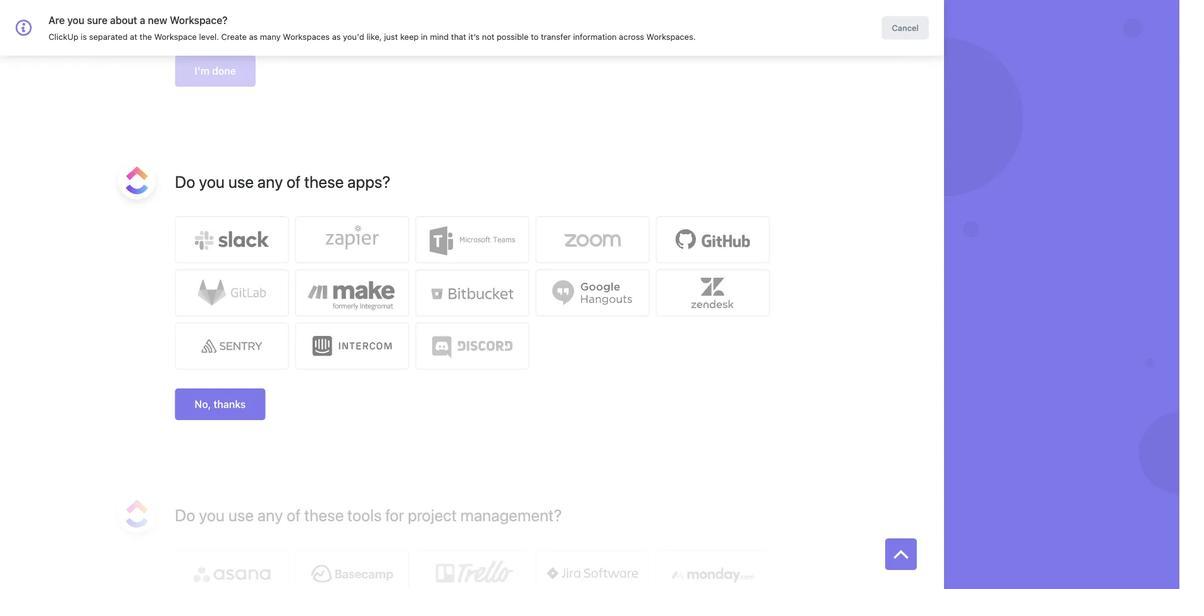 Task type: locate. For each thing, give the bounding box(es) containing it.
clickup logo image for do you use any of these apps?
[[126, 167, 148, 194]]

the
[[140, 32, 152, 41]]

project
[[408, 506, 457, 525]]

1 vertical spatial any
[[257, 506, 283, 525]]

1 these from the top
[[305, 172, 344, 191]]

across
[[619, 32, 645, 41]]

of
[[287, 172, 301, 191], [287, 506, 301, 525]]

it's
[[469, 32, 480, 41]]

do for do you use any of these apps?
[[175, 172, 195, 191]]

1 vertical spatial of
[[287, 506, 301, 525]]

0 vertical spatial clickup logo image
[[126, 167, 148, 194]]

2 these from the top
[[305, 506, 344, 525]]

as left many
[[249, 32, 258, 41]]

0 vertical spatial these
[[305, 172, 344, 191]]

1 do from the top
[[175, 172, 195, 191]]

possible
[[497, 32, 529, 41]]

2 any from the top
[[257, 506, 283, 525]]

new
[[148, 14, 167, 26]]

2 use from the top
[[228, 506, 254, 525]]

these left "apps?"
[[305, 172, 344, 191]]

2 of from the top
[[287, 506, 301, 525]]

2 vertical spatial you
[[199, 506, 225, 525]]

use for do you use any of these apps?
[[228, 172, 254, 191]]

workspaces
[[283, 32, 330, 41]]

1 vertical spatial use
[[228, 506, 254, 525]]

thanks
[[214, 399, 246, 411]]

1 of from the top
[[287, 172, 301, 191]]

0 vertical spatial any
[[257, 172, 283, 191]]

done
[[212, 65, 236, 77]]

create
[[221, 32, 247, 41]]

level.
[[199, 32, 219, 41]]

workspace?
[[170, 14, 228, 26]]

1 horizontal spatial as
[[332, 32, 341, 41]]

do
[[175, 172, 195, 191], [175, 506, 195, 525]]

do for do you use any of these tools for project management?
[[175, 506, 195, 525]]

2 as from the left
[[332, 32, 341, 41]]

2 do from the top
[[175, 506, 195, 525]]

1 clickup logo image from the top
[[126, 167, 148, 194]]

you
[[67, 14, 84, 26], [199, 172, 225, 191], [199, 506, 225, 525]]

that
[[451, 32, 467, 41]]

0 vertical spatial do
[[175, 172, 195, 191]]

like,
[[367, 32, 382, 41]]

0 vertical spatial of
[[287, 172, 301, 191]]

0 vertical spatial use
[[228, 172, 254, 191]]

separated
[[89, 32, 128, 41]]

these
[[305, 172, 344, 191], [305, 506, 344, 525]]

1 vertical spatial clickup logo image
[[126, 500, 148, 528]]

management?
[[461, 506, 562, 525]]

2 clickup logo image from the top
[[126, 500, 148, 528]]

these left tools
[[305, 506, 344, 525]]

these for apps?
[[305, 172, 344, 191]]

0 vertical spatial you
[[67, 14, 84, 26]]

mind
[[430, 32, 449, 41]]

0 horizontal spatial as
[[249, 32, 258, 41]]

1 use from the top
[[228, 172, 254, 191]]

clickup
[[49, 32, 78, 41]]

clickup logo image for do you use any of these tools for project management?
[[126, 500, 148, 528]]

1 vertical spatial these
[[305, 506, 344, 525]]

no,
[[195, 399, 211, 411]]

use
[[228, 172, 254, 191], [228, 506, 254, 525]]

you inside are you sure about a new workspace? clickup is separated at the workspace level. create as many workspaces as you'd like, just keep in mind that it's not possible to transfer information across workspaces.
[[67, 14, 84, 26]]

clickup logo image
[[126, 167, 148, 194], [126, 500, 148, 528]]

1 vertical spatial you
[[199, 172, 225, 191]]

1 vertical spatial do
[[175, 506, 195, 525]]

as left you'd
[[332, 32, 341, 41]]

these for tools
[[305, 506, 344, 525]]

any
[[257, 172, 283, 191], [257, 506, 283, 525]]

1 any from the top
[[257, 172, 283, 191]]

about
[[110, 14, 137, 26]]

as
[[249, 32, 258, 41], [332, 32, 341, 41]]

cancel
[[900, 12, 931, 23], [892, 23, 919, 33]]



Task type: vqa. For each thing, say whether or not it's contained in the screenshot.
No, thanks
yes



Task type: describe. For each thing, give the bounding box(es) containing it.
tools
[[348, 506, 382, 525]]

sure
[[87, 14, 108, 26]]

for
[[386, 506, 404, 525]]

1 as from the left
[[249, 32, 258, 41]]

at
[[130, 32, 137, 41]]

you'd
[[343, 32, 364, 41]]

you for do you use any of these apps?
[[199, 172, 225, 191]]

just
[[384, 32, 398, 41]]

of for tools
[[287, 506, 301, 525]]

i'm done button
[[175, 55, 256, 87]]

is
[[81, 32, 87, 41]]

do you use any of these tools for project management?
[[175, 506, 562, 525]]

no, thanks button
[[175, 389, 266, 420]]

many
[[260, 32, 281, 41]]

no, thanks
[[195, 399, 246, 411]]

you for do you use any of these tools for project management?
[[199, 506, 225, 525]]

use for do you use any of these tools for project management?
[[228, 506, 254, 525]]

apps?
[[348, 172, 391, 191]]

transfer
[[541, 32, 571, 41]]

any for tools
[[257, 506, 283, 525]]

of for apps?
[[287, 172, 301, 191]]

are
[[49, 14, 65, 26]]

information
[[573, 32, 617, 41]]

i'm done
[[195, 65, 236, 77]]

do you use any of these apps?
[[175, 172, 391, 191]]

not
[[482, 32, 495, 41]]

you for are you sure about a new workspace? clickup is separated at the workspace level. create as many workspaces as you'd like, just keep in mind that it's not possible to transfer information across workspaces.
[[67, 14, 84, 26]]

are you sure about a new workspace? clickup is separated at the workspace level. create as many workspaces as you'd like, just keep in mind that it's not possible to transfer information across workspaces.
[[49, 14, 696, 41]]

workspaces.
[[647, 32, 696, 41]]

i'm
[[195, 65, 210, 77]]

a
[[140, 14, 145, 26]]

workspace
[[154, 32, 197, 41]]

any for apps?
[[257, 172, 283, 191]]

to
[[531, 32, 539, 41]]

keep
[[400, 32, 419, 41]]

in
[[421, 32, 428, 41]]



